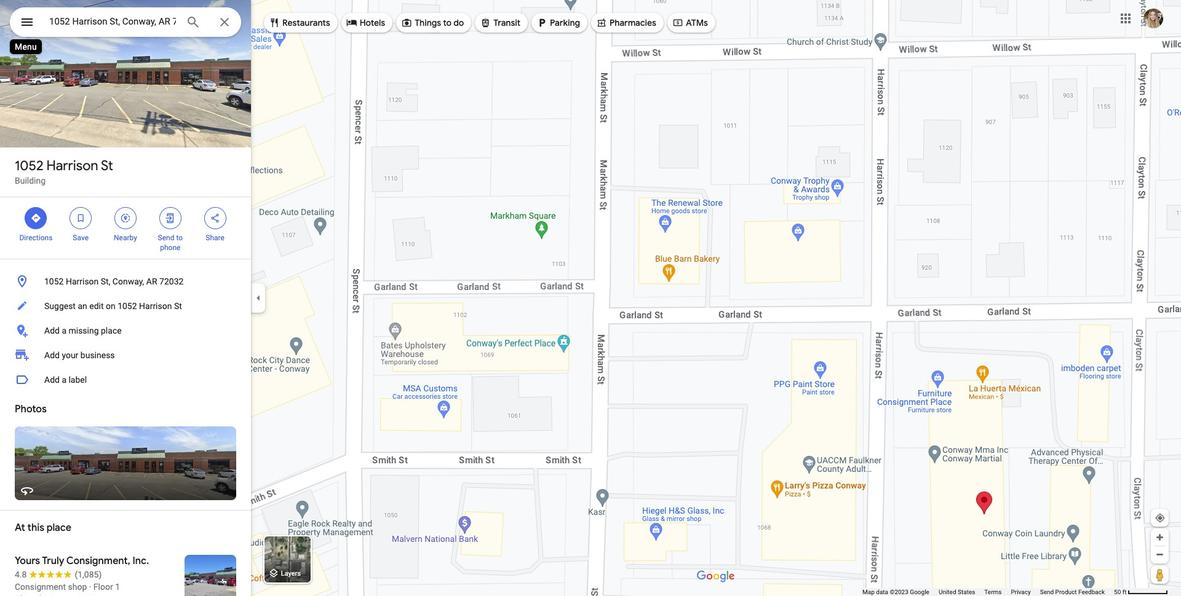Task type: vqa. For each thing, say whether or not it's contained in the screenshot.
Suggest an edit on 4 W Manilla Ave button
no



Task type: locate. For each thing, give the bounding box(es) containing it.
share
[[206, 234, 225, 242]]

add for add your business
[[44, 351, 60, 361]]

0 vertical spatial a
[[62, 326, 66, 336]]

consignment
[[15, 583, 66, 593]]

·
[[89, 583, 91, 593]]

suggest
[[44, 302, 76, 311]]

0 vertical spatial harrison
[[47, 158, 98, 175]]

harrison
[[47, 158, 98, 175], [66, 277, 99, 287], [139, 302, 172, 311]]

1 add from the top
[[44, 326, 60, 336]]

harrison down ar
[[139, 302, 172, 311]]

1052 inside "button"
[[44, 277, 64, 287]]

privacy button
[[1011, 589, 1031, 597]]

a left the label
[[62, 375, 66, 385]]

send
[[158, 234, 174, 242], [1041, 590, 1054, 596]]

0 horizontal spatial to
[[176, 234, 183, 242]]

0 horizontal spatial place
[[47, 523, 71, 535]]

transit
[[494, 17, 521, 28]]


[[120, 212, 131, 225]]


[[480, 16, 491, 30]]

None field
[[49, 14, 176, 29]]

0 horizontal spatial 1052
[[15, 158, 43, 175]]

conway,
[[113, 277, 144, 287]]

harrison inside 1052 harrison st building
[[47, 158, 98, 175]]

add left your
[[44, 351, 60, 361]]

floor
[[93, 583, 113, 593]]

footer
[[863, 589, 1115, 597]]

feedback
[[1079, 590, 1105, 596]]

1 horizontal spatial st
[[174, 302, 182, 311]]

to inside  things to do
[[443, 17, 452, 28]]

50 ft
[[1115, 590, 1127, 596]]

footer containing map data ©2023 google
[[863, 589, 1115, 597]]

1052 harrison st, conway, ar 72032 button
[[0, 270, 251, 294]]

harrison for st
[[47, 158, 98, 175]]

parking
[[550, 17, 580, 28]]

to
[[443, 17, 452, 28], [176, 234, 183, 242]]

1 vertical spatial harrison
[[66, 277, 99, 287]]


[[401, 16, 412, 30]]

2 vertical spatial 1052
[[118, 302, 137, 311]]

0 vertical spatial st
[[101, 158, 113, 175]]

0 vertical spatial send
[[158, 234, 174, 242]]

at
[[15, 523, 25, 535]]

product
[[1056, 590, 1077, 596]]

add left the label
[[44, 375, 60, 385]]

1052
[[15, 158, 43, 175], [44, 277, 64, 287], [118, 302, 137, 311]]

 button
[[10, 7, 44, 39]]

0 horizontal spatial st
[[101, 158, 113, 175]]

1052 for st
[[15, 158, 43, 175]]

1052 inside 1052 harrison st building
[[15, 158, 43, 175]]

1 vertical spatial st
[[174, 302, 182, 311]]

zoom in image
[[1156, 534, 1165, 543]]

google maps element
[[0, 0, 1182, 597]]

place down on
[[101, 326, 122, 336]]

place inside button
[[101, 326, 122, 336]]

2 a from the top
[[62, 375, 66, 385]]

add your business link
[[0, 343, 251, 368]]

send to phone
[[158, 234, 183, 252]]

1 vertical spatial send
[[1041, 590, 1054, 596]]

1052 up building
[[15, 158, 43, 175]]


[[75, 212, 86, 225]]

1 vertical spatial to
[[176, 234, 183, 242]]

send up 'phone'
[[158, 234, 174, 242]]

directions
[[19, 234, 53, 242]]

a
[[62, 326, 66, 336], [62, 375, 66, 385]]

1 a from the top
[[62, 326, 66, 336]]


[[596, 16, 607, 30]]

0 vertical spatial to
[[443, 17, 452, 28]]

yours
[[15, 556, 40, 568]]

3 add from the top
[[44, 375, 60, 385]]

add a label
[[44, 375, 87, 385]]

st
[[101, 158, 113, 175], [174, 302, 182, 311]]

0 vertical spatial 1052
[[15, 158, 43, 175]]


[[673, 16, 684, 30]]

atms
[[686, 17, 708, 28]]

1052 right on
[[118, 302, 137, 311]]

2 vertical spatial harrison
[[139, 302, 172, 311]]

harrison up 
[[47, 158, 98, 175]]


[[346, 16, 357, 30]]

 search field
[[10, 7, 241, 39]]

1 vertical spatial add
[[44, 351, 60, 361]]

send inside button
[[1041, 590, 1054, 596]]

1052 up suggest
[[44, 277, 64, 287]]

a left missing
[[62, 326, 66, 336]]

0 horizontal spatial send
[[158, 234, 174, 242]]

harrison inside '1052 harrison st, conway, ar 72032' "button"
[[66, 277, 99, 287]]

shop
[[68, 583, 87, 593]]

add
[[44, 326, 60, 336], [44, 351, 60, 361], [44, 375, 60, 385]]

send left product at the bottom of page
[[1041, 590, 1054, 596]]


[[210, 212, 221, 225]]

send product feedback
[[1041, 590, 1105, 596]]


[[30, 212, 41, 225]]

4.8 stars 1,085 reviews image
[[15, 569, 102, 582]]

2 vertical spatial add
[[44, 375, 60, 385]]

2 add from the top
[[44, 351, 60, 361]]

1 vertical spatial 1052
[[44, 277, 64, 287]]

1 horizontal spatial 1052
[[44, 277, 64, 287]]

50 ft button
[[1115, 590, 1169, 596]]

1 vertical spatial a
[[62, 375, 66, 385]]

72032
[[159, 277, 184, 287]]

1052 harrison st main content
[[0, 0, 251, 597]]

st inside button
[[174, 302, 182, 311]]

to left do
[[443, 17, 452, 28]]

send for send product feedback
[[1041, 590, 1054, 596]]

4.8
[[15, 571, 27, 580]]

terms
[[985, 590, 1002, 596]]


[[269, 16, 280, 30]]

add a label button
[[0, 368, 251, 393]]

1 horizontal spatial send
[[1041, 590, 1054, 596]]

1 horizontal spatial to
[[443, 17, 452, 28]]

1052 harrison st building
[[15, 158, 113, 186]]

1 horizontal spatial place
[[101, 326, 122, 336]]

data
[[877, 590, 889, 596]]


[[20, 14, 34, 31]]

 restaurants
[[269, 16, 330, 30]]

0 vertical spatial add
[[44, 326, 60, 336]]

send inside the 'send to phone'
[[158, 234, 174, 242]]

phone
[[160, 244, 181, 252]]

harrison left st,
[[66, 277, 99, 287]]

add a missing place button
[[0, 319, 251, 343]]

2 horizontal spatial 1052
[[118, 302, 137, 311]]

50
[[1115, 590, 1122, 596]]

to up 'phone'
[[176, 234, 183, 242]]

place right this
[[47, 523, 71, 535]]

 transit
[[480, 16, 521, 30]]

0 vertical spatial place
[[101, 326, 122, 336]]

add for add a label
[[44, 375, 60, 385]]

add down suggest
[[44, 326, 60, 336]]

collapse side panel image
[[252, 292, 265, 305]]



Task type: describe. For each thing, give the bounding box(es) containing it.
google account: michelle dermenjian  
(michelle.dermenjian@adept.ai) image
[[1144, 8, 1164, 28]]

ft
[[1123, 590, 1127, 596]]


[[537, 16, 548, 30]]

add for add a missing place
[[44, 326, 60, 336]]

1052 for st,
[[44, 277, 64, 287]]

things
[[415, 17, 441, 28]]

a for label
[[62, 375, 66, 385]]

 atms
[[673, 16, 708, 30]]

label
[[69, 375, 87, 385]]

harrison for st,
[[66, 277, 99, 287]]

united states
[[939, 590, 976, 596]]

ar
[[146, 277, 157, 287]]

inc.
[[133, 556, 149, 568]]

 hotels
[[346, 16, 385, 30]]

your
[[62, 351, 78, 361]]

©2023
[[890, 590, 909, 596]]

restaurants
[[282, 17, 330, 28]]


[[165, 212, 176, 225]]

privacy
[[1011, 590, 1031, 596]]

none field inside 1052 harrison st, conway, ar 72032 field
[[49, 14, 176, 29]]

an
[[78, 302, 87, 311]]

actions for 1052 harrison st region
[[0, 198, 251, 259]]

st inside 1052 harrison st building
[[101, 158, 113, 175]]

1
[[115, 583, 120, 593]]

pharmacies
[[610, 17, 657, 28]]

edit
[[89, 302, 104, 311]]

1052 inside button
[[118, 302, 137, 311]]

at this place
[[15, 523, 71, 535]]

building
[[15, 176, 46, 186]]

1 vertical spatial place
[[47, 523, 71, 535]]

consignment shop · floor 1
[[15, 583, 120, 593]]

show your location image
[[1155, 513, 1166, 524]]

map
[[863, 590, 875, 596]]

do
[[454, 17, 464, 28]]

yours truly consignment, inc.
[[15, 556, 149, 568]]

layers
[[281, 571, 301, 579]]

on
[[106, 302, 116, 311]]

(1,085)
[[75, 571, 102, 580]]

united states button
[[939, 589, 976, 597]]

send for send to phone
[[158, 234, 174, 242]]

terms button
[[985, 589, 1002, 597]]

footer inside google maps element
[[863, 589, 1115, 597]]

add a missing place
[[44, 326, 122, 336]]

photos
[[15, 404, 47, 416]]

missing
[[69, 326, 99, 336]]

united
[[939, 590, 957, 596]]

truly
[[42, 556, 64, 568]]

send product feedback button
[[1041, 589, 1105, 597]]

business
[[81, 351, 115, 361]]

map data ©2023 google
[[863, 590, 930, 596]]

 pharmacies
[[596, 16, 657, 30]]

this
[[27, 523, 44, 535]]

add your business
[[44, 351, 115, 361]]

consignment,
[[66, 556, 130, 568]]

 parking
[[537, 16, 580, 30]]

save
[[73, 234, 89, 242]]

1052 Harrison St, Conway, AR 72032 field
[[10, 7, 241, 37]]

to inside the 'send to phone'
[[176, 234, 183, 242]]

show street view coverage image
[[1151, 566, 1169, 585]]

 things to do
[[401, 16, 464, 30]]

st,
[[101, 277, 110, 287]]

harrison inside suggest an edit on 1052 harrison st button
[[139, 302, 172, 311]]

suggest an edit on 1052 harrison st
[[44, 302, 182, 311]]

a for missing
[[62, 326, 66, 336]]

google
[[910, 590, 930, 596]]

zoom out image
[[1156, 551, 1165, 560]]

states
[[958, 590, 976, 596]]

nearby
[[114, 234, 137, 242]]

1052 harrison st, conway, ar 72032
[[44, 277, 184, 287]]

hotels
[[360, 17, 385, 28]]

suggest an edit on 1052 harrison st button
[[0, 294, 251, 319]]



